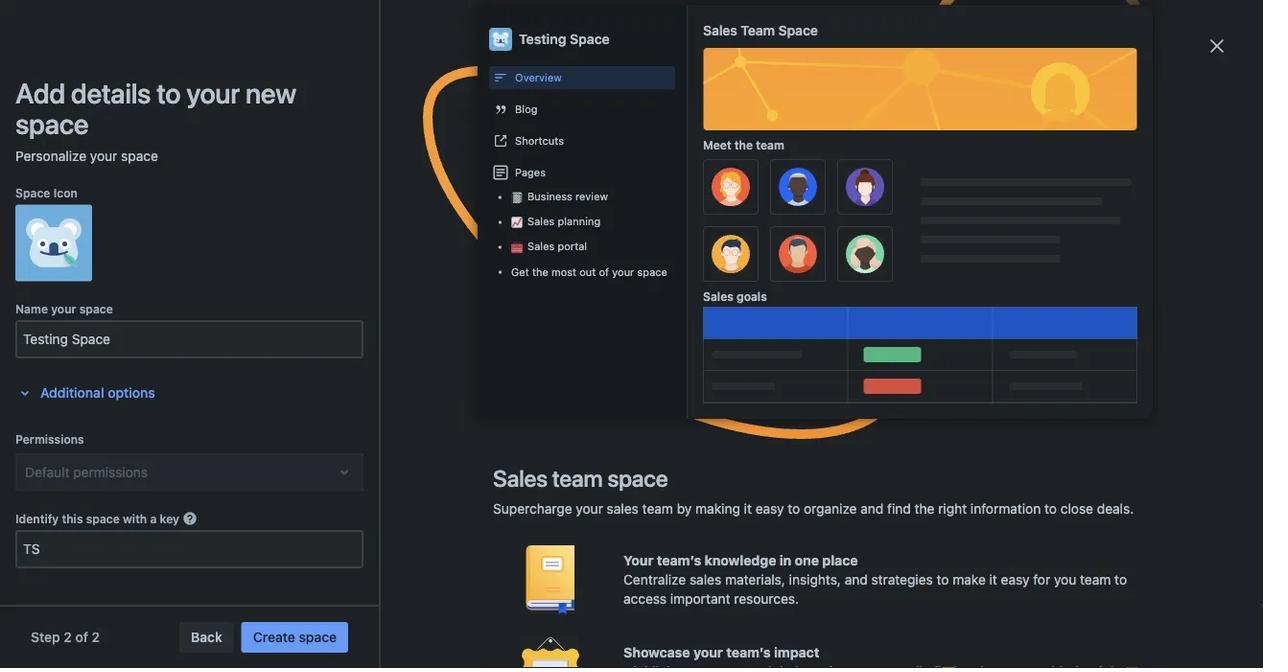 Task type: vqa. For each thing, say whether or not it's contained in the screenshot.
third edited
yes



Task type: describe. For each thing, give the bounding box(es) containing it.
overview link
[[31, 115, 261, 150]]

2 horizontal spatial space
[[778, 22, 818, 38]]

impact
[[774, 645, 819, 661]]

apps button
[[467, 42, 525, 72]]

to right you
[[1115, 572, 1127, 588]]

page
[[404, 7, 436, 23]]

standard.
[[822, 7, 884, 23]]

options
[[108, 385, 155, 401]]

step 2 of 2
[[31, 630, 100, 646]]

space inside create space button
[[299, 630, 337, 646]]

one
[[795, 553, 819, 569]]

find
[[887, 501, 911, 517]]

sales team space supercharge your sales team by making it easy to organize and find the right information to close deals.
[[493, 465, 1134, 517]]

and inside sales team space supercharge your sales team by making it easy to organize and find the right information to close deals.
[[861, 501, 884, 517]]

you for blog title
[[928, 343, 948, 357]]

deals.
[[1097, 501, 1134, 517]]

cards image
[[1156, 149, 1179, 172]]

copy
[[339, 262, 376, 281]]

october for blog title
[[989, 343, 1033, 357]]

add details to your new space dialog
[[0, 0, 1263, 669]]

blog for blog title
[[339, 341, 371, 359]]

identify
[[15, 512, 59, 526]]

thankful
[[339, 302, 401, 320]]

important
[[670, 591, 730, 607]]

space right this
[[86, 512, 120, 526]]

make
[[953, 572, 986, 588]]

back button
[[179, 622, 234, 653]]

to inside 'add details to your new space personalize your space'
[[157, 77, 181, 109]]

spaces
[[42, 324, 85, 336]]

sales inside your team's knowledge in one place centralize sales materials, insights, and strategies to make it easy for you team to access important resources.
[[690, 572, 721, 588]]

your up spaces
[[51, 302, 76, 316]]

invite people
[[635, 49, 716, 65]]

1 horizontal spatial space
[[570, 31, 610, 47]]

title
[[374, 341, 406, 359]]

making
[[696, 501, 740, 517]]

0 vertical spatial in
[[628, 7, 639, 23]]

identify this space with a key
[[15, 512, 179, 526]]

Filter by title field
[[317, 153, 478, 179]]

space up personalize
[[15, 107, 89, 140]]

set
[[379, 7, 401, 23]]

trial
[[701, 7, 726, 23]]

:chart_with_upwards_trend: image
[[511, 217, 523, 228]]

your right out
[[612, 266, 634, 279]]

sales for portal
[[528, 240, 555, 253]]

personalize
[[15, 148, 86, 164]]

space inside sales team space supercharge your sales team by making it easy to organize and find the right information to close deals.
[[608, 465, 668, 492]]

meet
[[703, 138, 732, 152]]

the for team
[[735, 138, 753, 152]]

right
[[938, 501, 967, 517]]

drafts link
[[31, 219, 261, 253]]

get
[[511, 266, 529, 279]]

name
[[15, 302, 48, 316]]

18,
[[1036, 343, 1052, 357]]

space up spaces
[[79, 302, 113, 316]]

sales for planning
[[528, 215, 555, 228]]

space up apps
[[466, 7, 504, 23]]

to left the organize
[[788, 501, 800, 517]]

sales team space
[[703, 22, 818, 38]]

invite
[[635, 49, 669, 65]]

new
[[245, 77, 296, 109]]

spacemarketing
[[73, 393, 173, 409]]

minutes
[[1004, 225, 1047, 239]]

supercharge
[[493, 501, 572, 517]]

confluence
[[746, 7, 818, 23]]

starred link
[[31, 184, 261, 219]]

team right meet
[[756, 138, 784, 152]]

invite people button
[[623, 42, 728, 72]]

back
[[191, 630, 222, 646]]

permissions
[[15, 433, 84, 446]]

blog for blog
[[515, 103, 538, 115]]

1 edited from the top
[[951, 225, 985, 239]]

it inside your team's knowledge in one place centralize sales materials, insights, and strategies to make it easy for you team to access important resources.
[[989, 572, 997, 588]]

permissions.
[[508, 7, 589, 23]]

0 horizontal spatial space
[[15, 187, 50, 200]]

day
[[675, 7, 698, 23]]

apps
[[473, 49, 506, 65]]

help image
[[182, 511, 198, 527]]

sales inside sales team space supercharge your sales team by making it easy to organize and find the right information to close deals.
[[607, 501, 639, 517]]

the for most
[[532, 266, 548, 279]]

0 vertical spatial it
[[616, 7, 624, 23]]

knowledge
[[705, 553, 776, 569]]

your inside sales team space supercharge your sales team by making it easy to organize and find the right information to close deals.
[[576, 501, 603, 517]]

most
[[552, 266, 576, 279]]

information
[[971, 501, 1041, 517]]

space up 'starred' link
[[121, 148, 158, 164]]

0 vertical spatial and
[[439, 7, 463, 23]]

set page and space permissions. try it in a 14-day trial of confluence standard.
[[379, 7, 884, 23]]

shortcuts
[[515, 134, 564, 147]]

team left 'by'
[[642, 501, 673, 517]]

edited for blog title
[[951, 343, 985, 357]]

close image
[[1206, 35, 1229, 58]]

group containing overview
[[31, 115, 261, 288]]

in inside your team's knowledge in one place centralize sales materials, insights, and strategies to make it easy for you team to access important resources.
[[780, 553, 792, 569]]

blog image
[[308, 303, 323, 318]]

create
[[253, 630, 295, 646]]

step
[[31, 630, 60, 646]]

1 you from the top
[[928, 225, 948, 239]]

space icon
[[15, 187, 78, 200]]

overview inside group
[[73, 124, 131, 140]]

on
[[385, 223, 402, 241]]

review
[[575, 190, 608, 203]]

search image
[[906, 49, 922, 65]]

sales for team
[[703, 22, 737, 38]]

name your space
[[15, 302, 113, 316]]

team
[[741, 22, 775, 38]]

a inside add details to your new space dialog
[[150, 512, 157, 526]]

business
[[528, 190, 572, 203]]

create space button
[[241, 622, 348, 653]]

:chart_with_upwards_trend: image
[[511, 217, 523, 228]]

try
[[592, 7, 613, 23]]

out
[[580, 266, 596, 279]]



Task type: locate. For each thing, give the bounding box(es) containing it.
add details to your new space personalize your space
[[15, 77, 296, 164]]

edited left 10
[[951, 225, 985, 239]]

edited up you edited october 18, 2023
[[951, 304, 985, 317]]

0 vertical spatial overview
[[515, 71, 562, 84]]

Name your space field
[[17, 322, 362, 357]]

draft left :chart_with_upwards_trend: icon at the top of the page
[[462, 227, 499, 239]]

2 edited from the top
[[951, 304, 985, 317]]

overview inside add details to your new space dialog
[[515, 71, 562, 84]]

and
[[439, 7, 463, 23], [861, 501, 884, 517], [845, 572, 868, 588]]

0 vertical spatial you
[[928, 225, 948, 239]]

draft for going on a trip!
[[462, 227, 499, 239]]

drafts
[[73, 228, 111, 244]]

1 vertical spatial it
[[744, 501, 752, 517]]

try it in a 14-day trial of confluence standard. link
[[592, 7, 884, 23]]

sales left portal
[[528, 240, 555, 253]]

2023 for thankful
[[1055, 304, 1083, 317]]

2 vertical spatial edited
[[951, 343, 985, 357]]

1 horizontal spatial it
[[744, 501, 752, 517]]

you
[[1054, 572, 1076, 588]]

spacemarketing link
[[31, 384, 261, 418]]

centralize
[[624, 572, 686, 588]]

you edited october 18, 2023
[[928, 343, 1083, 357]]

team's inside your team's knowledge in one place centralize sales materials, insights, and strategies to make it easy for you team to access important resources.
[[657, 553, 701, 569]]

2 horizontal spatial it
[[989, 572, 997, 588]]

you up you edited october 18, 2023
[[928, 304, 948, 317]]

edited down you edited october 19, 2023 at the right top of the page
[[951, 343, 985, 357]]

space up the your
[[608, 465, 668, 492]]

organize
[[804, 501, 857, 517]]

and right page at the left top of the page
[[439, 7, 463, 23]]

2 vertical spatial and
[[845, 572, 868, 588]]

sales portal
[[528, 240, 587, 253]]

your up starred
[[90, 148, 117, 164]]

draft for copy of hello!
[[451, 266, 487, 279]]

october for thankful
[[989, 304, 1033, 317]]

easy inside your team's knowledge in one place centralize sales materials, insights, and strategies to make it easy for you team to access important resources.
[[1001, 572, 1030, 588]]

1 vertical spatial sales
[[690, 572, 721, 588]]

draft right "hello!"
[[451, 266, 487, 279]]

and down 'place'
[[845, 572, 868, 588]]

tasks
[[73, 262, 108, 278]]

hello!
[[398, 262, 439, 281]]

1 vertical spatial the
[[532, 266, 548, 279]]

2 vertical spatial the
[[915, 501, 935, 517]]

1 vertical spatial blog
[[339, 341, 371, 359]]

recent
[[73, 159, 116, 175]]

2 vertical spatial a
[[150, 512, 157, 526]]

meet the team
[[703, 138, 784, 152]]

14-
[[654, 7, 675, 23]]

space left icon at the left top of page
[[15, 187, 50, 200]]

strategies
[[871, 572, 933, 588]]

your team's knowledge in one place centralize sales materials, insights, and strategies to make it easy for you team to access important resources.
[[624, 553, 1127, 607]]

the inside sales team space supercharge your sales team by making it easy to organize and find the right information to close deals.
[[915, 501, 935, 517]]

0 horizontal spatial blog
[[339, 341, 371, 359]]

edited for thankful
[[951, 304, 985, 317]]

1 horizontal spatial 2
[[92, 630, 100, 646]]

showcase
[[624, 645, 690, 661]]

2 vertical spatial you
[[928, 343, 948, 357]]

sales up 'important'
[[690, 572, 721, 588]]

0 horizontal spatial 2
[[64, 630, 72, 646]]

space right create
[[299, 630, 337, 646]]

space
[[466, 7, 504, 23], [15, 107, 89, 140], [121, 148, 158, 164], [637, 266, 667, 279], [79, 302, 113, 316], [608, 465, 668, 492], [86, 512, 120, 526], [299, 630, 337, 646]]

2 horizontal spatial the
[[915, 501, 935, 517]]

resources.
[[734, 591, 799, 607]]

0 vertical spatial sales
[[607, 501, 639, 517]]

sales up the supercharge
[[493, 465, 547, 492]]

0 horizontal spatial easy
[[756, 501, 784, 517]]

0 horizontal spatial the
[[532, 266, 548, 279]]

1 vertical spatial october
[[989, 343, 1033, 357]]

1 horizontal spatial the
[[735, 138, 753, 152]]

sales planning
[[528, 215, 601, 228]]

it inside sales team space supercharge your sales team by making it easy to organize and find the right information to close deals.
[[744, 501, 752, 517]]

add
[[15, 77, 65, 109]]

1 vertical spatial in
[[780, 553, 792, 569]]

it right making
[[744, 501, 752, 517]]

and inside your team's knowledge in one place centralize sales materials, insights, and strategies to make it easy for you team to access important resources.
[[845, 572, 868, 588]]

your left 'new'
[[186, 77, 240, 109]]

your right the supercharge
[[576, 501, 603, 517]]

space right out
[[637, 266, 667, 279]]

in left the one
[[780, 553, 792, 569]]

and left find
[[861, 501, 884, 517]]

1 horizontal spatial overview
[[515, 71, 562, 84]]

to up overview link at the top of the page
[[157, 77, 181, 109]]

0 horizontal spatial in
[[628, 7, 639, 23]]

sales
[[607, 501, 639, 517], [690, 572, 721, 588]]

1 vertical spatial you
[[928, 304, 948, 317]]

the right find
[[915, 501, 935, 517]]

team right you
[[1080, 572, 1111, 588]]

of right out
[[599, 266, 609, 279]]

blog title
[[339, 341, 406, 359]]

going
[[339, 223, 381, 241]]

team's left impact
[[726, 645, 771, 661]]

it right make
[[989, 572, 997, 588]]

october
[[989, 304, 1033, 317], [989, 343, 1033, 357]]

blog up shortcuts
[[515, 103, 538, 115]]

create space
[[253, 630, 337, 646]]

get the most out of your space
[[511, 266, 667, 279]]

1 horizontal spatial blog
[[515, 103, 538, 115]]

2023 right 18,
[[1055, 343, 1083, 357]]

1 vertical spatial and
[[861, 501, 884, 517]]

0 horizontal spatial team's
[[657, 553, 701, 569]]

you
[[928, 225, 948, 239], [928, 304, 948, 317], [928, 343, 948, 357]]

Identify this space with a key field
[[17, 532, 362, 567]]

1 vertical spatial draft
[[451, 266, 487, 279]]

portal
[[558, 240, 587, 253]]

showcase your team's impact
[[624, 645, 819, 661]]

it
[[616, 7, 624, 23], [744, 501, 752, 517], [989, 572, 997, 588]]

2 october from the top
[[989, 343, 1033, 357]]

2023
[[1055, 304, 1083, 317], [1055, 343, 1083, 357]]

sales right day
[[703, 22, 737, 38]]

1 horizontal spatial a
[[406, 223, 415, 241]]

blog inside add details to your new space dialog
[[515, 103, 538, 115]]

icon
[[53, 187, 78, 200]]

2023 right the 19,
[[1055, 304, 1083, 317]]

unstar this space image
[[234, 359, 249, 374]]

0 vertical spatial edited
[[951, 225, 985, 239]]

starred
[[73, 193, 119, 209]]

group
[[31, 115, 261, 288]]

testing
[[519, 31, 566, 47]]

1 horizontal spatial team's
[[726, 645, 771, 661]]

templates link
[[531, 42, 608, 72]]

bob builder
[[716, 226, 779, 239], [716, 265, 779, 278], [716, 304, 779, 318], [716, 344, 779, 357], [73, 358, 145, 374]]

overview up recent
[[73, 124, 131, 140]]

the right get
[[532, 266, 548, 279]]

copy of hello!
[[339, 262, 439, 281]]

trip!
[[418, 223, 451, 241]]

0 vertical spatial easy
[[756, 501, 784, 517]]

1 vertical spatial 2023
[[1055, 343, 1083, 357]]

of right copy
[[380, 262, 394, 281]]

the right meet
[[735, 138, 753, 152]]

0 horizontal spatial a
[[150, 512, 157, 526]]

0 vertical spatial a
[[643, 7, 650, 23]]

additional
[[40, 385, 104, 401]]

team inside your team's knowledge in one place centralize sales materials, insights, and strategies to make it easy for you team to access important resources.
[[1080, 572, 1111, 588]]

sales right :chart_with_upwards_trend: image
[[528, 215, 555, 228]]

ago
[[1051, 225, 1071, 239]]

1 vertical spatial overview
[[73, 124, 131, 140]]

easy left "for"
[[1001, 572, 1030, 588]]

your
[[186, 77, 240, 109], [90, 148, 117, 164], [612, 266, 634, 279], [51, 302, 76, 316], [576, 501, 603, 517], [693, 645, 723, 661]]

insights,
[[789, 572, 841, 588]]

goals
[[737, 290, 767, 303]]

you left 10
[[928, 225, 948, 239]]

to left 'close'
[[1045, 501, 1057, 517]]

Search field
[[899, 42, 1091, 72]]

in left the 14-
[[628, 7, 639, 23]]

1 vertical spatial a
[[406, 223, 415, 241]]

sales up the your
[[607, 501, 639, 517]]

1 2 from the left
[[64, 630, 72, 646]]

1 horizontal spatial in
[[780, 553, 792, 569]]

0 horizontal spatial it
[[616, 7, 624, 23]]

1 october from the top
[[989, 304, 1033, 317]]

additional options
[[40, 385, 155, 401]]

with
[[123, 512, 147, 526]]

3 you from the top
[[928, 343, 948, 357]]

sales for goals
[[703, 290, 734, 303]]

sales
[[703, 22, 737, 38], [528, 215, 555, 228], [528, 240, 555, 253], [703, 290, 734, 303], [493, 465, 547, 492]]

a left the 14-
[[643, 7, 650, 23]]

2 you from the top
[[928, 304, 948, 317]]

planning
[[558, 215, 601, 228]]

1 horizontal spatial easy
[[1001, 572, 1030, 588]]

0 vertical spatial blog
[[515, 103, 538, 115]]

team's up "centralize"
[[657, 553, 701, 569]]

templates
[[537, 49, 602, 65]]

2 horizontal spatial a
[[643, 7, 650, 23]]

0 vertical spatial 2023
[[1055, 304, 1083, 317]]

create a space image
[[230, 318, 253, 341]]

people
[[673, 49, 716, 65]]

1 vertical spatial team's
[[726, 645, 771, 661]]

banner
[[0, 30, 1263, 84]]

you down you edited october 19, 2023 at the right top of the page
[[928, 343, 948, 357]]

0 vertical spatial october
[[989, 304, 1033, 317]]

:toolbox: image
[[511, 242, 523, 253], [511, 242, 523, 253]]

sales goals
[[703, 290, 767, 303]]

additional options button
[[2, 382, 167, 405]]

19,
[[1036, 304, 1052, 317]]

you edited october 19, 2023
[[928, 304, 1083, 317]]

your
[[624, 553, 654, 569]]

1 horizontal spatial sales
[[690, 572, 721, 588]]

a left key
[[150, 512, 157, 526]]

2 vertical spatial it
[[989, 572, 997, 588]]

overview
[[515, 71, 562, 84], [73, 124, 131, 140]]

easy inside sales team space supercharge your sales team by making it easy to organize and find the right information to close deals.
[[756, 501, 784, 517]]

blog left title
[[339, 341, 371, 359]]

going on a trip!
[[339, 223, 451, 241]]

of right trial
[[729, 7, 742, 23]]

0 vertical spatial the
[[735, 138, 753, 152]]

1 vertical spatial easy
[[1001, 572, 1030, 588]]

0 vertical spatial draft
[[462, 227, 499, 239]]

this
[[62, 512, 83, 526]]

0 horizontal spatial overview
[[73, 124, 131, 140]]

business review
[[528, 190, 608, 203]]

close
[[1061, 501, 1093, 517]]

easy right making
[[756, 501, 784, 517]]

1 vertical spatial edited
[[951, 304, 985, 317]]

tasks link
[[31, 253, 261, 288]]

of right step
[[75, 630, 88, 646]]

banner containing apps
[[0, 30, 1263, 84]]

by
[[677, 501, 692, 517]]

space right team
[[778, 22, 818, 38]]

you for thankful
[[928, 304, 948, 317]]

team up the supercharge
[[552, 465, 603, 492]]

3 edited from the top
[[951, 343, 985, 357]]

october left 18,
[[989, 343, 1033, 357]]

you edited 10 minutes ago
[[928, 225, 1071, 239]]

sales for team
[[493, 465, 547, 492]]

a right on
[[406, 223, 415, 241]]

to left make
[[937, 572, 949, 588]]

2 2 from the left
[[92, 630, 100, 646]]

overview down templates
[[515, 71, 562, 84]]

materials,
[[725, 572, 785, 588]]

key
[[160, 512, 179, 526]]

access
[[624, 591, 667, 607]]

space
[[778, 22, 818, 38], [570, 31, 610, 47], [15, 187, 50, 200]]

0 horizontal spatial sales
[[607, 501, 639, 517]]

details
[[71, 77, 151, 109]]

:notebook: image
[[511, 192, 523, 203], [511, 192, 523, 203]]

0 vertical spatial team's
[[657, 553, 701, 569]]

sales inside sales team space supercharge your sales team by making it easy to organize and find the right information to close deals.
[[493, 465, 547, 492]]

2023 for blog title
[[1055, 343, 1083, 357]]

space up templates
[[570, 31, 610, 47]]

pages
[[515, 166, 546, 179]]

your right 'showcase'
[[693, 645, 723, 661]]

team's
[[657, 553, 701, 569], [726, 645, 771, 661]]

october left the 19,
[[989, 304, 1033, 317]]

sales left goals
[[703, 290, 734, 303]]

to
[[157, 77, 181, 109], [788, 501, 800, 517], [1045, 501, 1057, 517], [937, 572, 949, 588], [1115, 572, 1127, 588]]

a
[[643, 7, 650, 23], [406, 223, 415, 241], [150, 512, 157, 526]]

:grinning: image
[[308, 342, 323, 358], [308, 342, 323, 358]]

it right try on the left
[[616, 7, 624, 23]]

10
[[989, 225, 1001, 239]]



